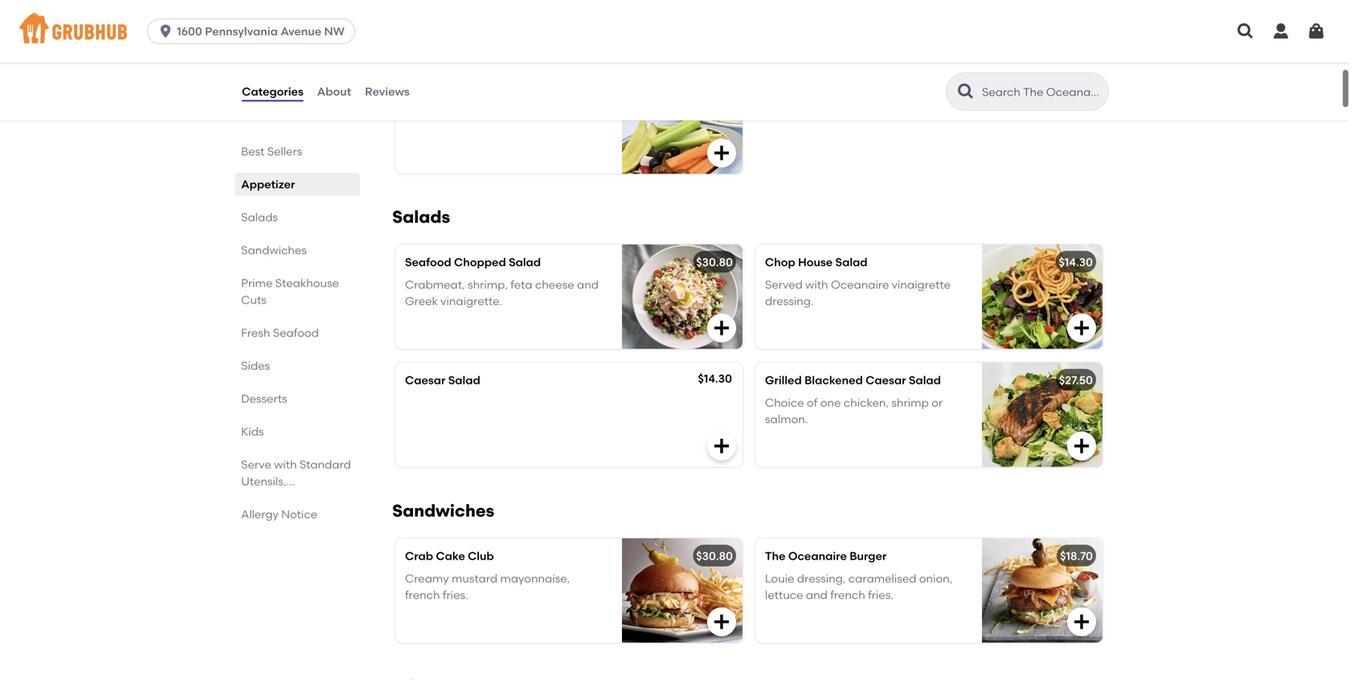 Task type: describe. For each thing, give the bounding box(es) containing it.
salad up feta
[[509, 256, 541, 269]]

house
[[798, 256, 833, 269]]

and inside louie dressing, caramelised onion, lettuce and french fries.
[[806, 589, 828, 603]]

tray
[[646, 80, 670, 94]]

greek
[[405, 295, 438, 308]]

lettuce
[[765, 589, 804, 603]]

crab cake club
[[405, 550, 494, 563]]

served with oceanaire vinaigrette dressing.
[[765, 278, 951, 308]]

fries. inside louie dressing, caramelised onion, lettuce and french fries.
[[868, 589, 894, 603]]

the oceanaire burger
[[765, 550, 887, 563]]

shrimp,
[[468, 278, 508, 292]]

cuts
[[241, 293, 267, 307]]

serve
[[241, 458, 271, 472]]

$27.50
[[1059, 374, 1093, 387]]

fries. inside creamy mustard mayonnaise, french fries.
[[443, 589, 468, 603]]

choice of one chicken, shrimp or salmon.
[[765, 396, 943, 426]]

or
[[932, 396, 943, 410]]

svg image for oceanaire signature sourdough and relish tray image
[[712, 143, 732, 163]]

2 vertical spatial oceanaire
[[789, 550, 847, 563]]

club
[[468, 550, 494, 563]]

nw
[[324, 25, 345, 38]]

$30.80 for sandwiches
[[696, 550, 733, 563]]

best sellers
[[241, 145, 302, 158]]

utensils,
[[241, 475, 286, 489]]

chopped
[[454, 256, 506, 269]]

reviews button
[[364, 63, 411, 121]]

sides
[[241, 359, 270, 373]]

about
[[317, 85, 351, 98]]

0 horizontal spatial salads
[[241, 211, 278, 224]]

the oceanaire burger image
[[982, 539, 1103, 643]]

2 caesar from the left
[[866, 374, 907, 387]]

of
[[807, 396, 818, 410]]

fresh seafood
[[241, 326, 319, 340]]

onion,
[[920, 573, 953, 586]]

crab cake club image
[[622, 539, 743, 643]]

svg image for the crab cake club image
[[712, 613, 732, 632]]

mayonnaise,
[[500, 573, 570, 586]]

notice
[[281, 508, 318, 522]]

salad up the served with oceanaire vinaigrette dressing.
[[836, 256, 868, 269]]

chicken,
[[844, 396, 889, 410]]

0 vertical spatial seafood
[[405, 256, 452, 269]]

the
[[765, 550, 786, 563]]

dressing,
[[797, 573, 846, 586]]

chop house salad
[[765, 256, 868, 269]]

creamy
[[405, 573, 449, 586]]

1 caesar from the left
[[405, 374, 446, 387]]

avenue
[[281, 25, 322, 38]]

prime steakhouse cuts
[[241, 277, 339, 307]]

crab
[[405, 550, 433, 563]]

feta
[[511, 278, 533, 292]]

oceanaire inside oceanaire signature sourdough and relish tray 'button'
[[405, 80, 464, 94]]

oceanaire signature sourdough and relish tray
[[405, 80, 670, 94]]

categories button
[[241, 63, 304, 121]]

cake
[[436, 550, 465, 563]]

one
[[821, 396, 841, 410]]

grilled blackened caesar salad image
[[982, 363, 1103, 467]]

svg image inside 1600 pennsylvania avenue nw 'button'
[[158, 23, 174, 39]]

french inside creamy mustard mayonnaise, french fries.
[[405, 589, 440, 603]]

dressing.
[[765, 295, 814, 308]]

1 horizontal spatial sandwiches
[[392, 501, 495, 522]]

vinaigrette.
[[441, 295, 502, 308]]



Task type: vqa. For each thing, say whether or not it's contained in the screenshot.
subscription pass image corresponding to Little
no



Task type: locate. For each thing, give the bounding box(es) containing it.
reviews
[[365, 85, 410, 98]]

with
[[806, 278, 829, 292], [274, 458, 297, 472]]

2 french from the left
[[831, 589, 866, 603]]

main navigation navigation
[[0, 0, 1351, 63]]

$30.80
[[696, 256, 733, 269], [696, 550, 733, 563]]

and inside crabmeat, shrimp, feta cheese and greek vinaigrette.
[[577, 278, 599, 292]]

creamy mustard mayonnaise, french fries.
[[405, 573, 570, 603]]

seafood chopped salad
[[405, 256, 541, 269]]

0 horizontal spatial fries.
[[443, 589, 468, 603]]

1 vertical spatial sandwiches
[[392, 501, 495, 522]]

0 vertical spatial oceanaire
[[405, 80, 464, 94]]

2 $30.80 from the top
[[696, 550, 733, 563]]

shrimp
[[892, 396, 929, 410]]

1 vertical spatial $30.80
[[696, 550, 733, 563]]

fresh
[[241, 326, 270, 340]]

seafood
[[405, 256, 452, 269], [273, 326, 319, 340]]

french
[[405, 589, 440, 603], [831, 589, 866, 603]]

mustard
[[452, 573, 498, 586]]

1 horizontal spatial salads
[[392, 207, 450, 227]]

0 horizontal spatial $14.30
[[698, 372, 732, 386]]

search icon image
[[957, 82, 976, 101]]

crabmeat,
[[405, 278, 465, 292]]

louie
[[765, 573, 795, 586]]

0 horizontal spatial french
[[405, 589, 440, 603]]

fries. down mustard on the left of the page
[[443, 589, 468, 603]]

allergy notice
[[241, 508, 318, 522]]

Search The Oceanaire Seafood Room search field
[[981, 84, 1104, 100]]

oceanaire down 'chop house salad'
[[831, 278, 889, 292]]

0 vertical spatial and
[[586, 80, 608, 94]]

1 horizontal spatial $14.30
[[1059, 256, 1093, 269]]

1 vertical spatial with
[[274, 458, 297, 472]]

grilled blackened caesar salad
[[765, 374, 941, 387]]

seafood up the crabmeat,
[[405, 256, 452, 269]]

cheese
[[535, 278, 575, 292]]

1 vertical spatial $14.30
[[698, 372, 732, 386]]

vinaigrette
[[892, 278, 951, 292]]

oceanaire
[[405, 80, 464, 94], [831, 278, 889, 292], [789, 550, 847, 563]]

with down 'chop house salad'
[[806, 278, 829, 292]]

0 horizontal spatial with
[[274, 458, 297, 472]]

1600
[[177, 25, 202, 38]]

$14.30
[[1059, 256, 1093, 269], [698, 372, 732, 386]]

salmon.
[[765, 413, 808, 426]]

kids
[[241, 425, 264, 439]]

seafood right fresh
[[273, 326, 319, 340]]

with for serve
[[274, 458, 297, 472]]

served
[[765, 278, 803, 292]]

steakhouse
[[275, 277, 339, 290]]

and right cheese
[[577, 278, 599, 292]]

salads up seafood chopped salad
[[392, 207, 450, 227]]

oceanaire inside the served with oceanaire vinaigrette dressing.
[[831, 278, 889, 292]]

chop house salad image
[[982, 245, 1103, 349]]

with up utensils,
[[274, 458, 297, 472]]

choice
[[765, 396, 804, 410]]

sourdough
[[523, 80, 583, 94]]

1 horizontal spatial fries.
[[868, 589, 894, 603]]

french inside louie dressing, caramelised onion, lettuce and french fries.
[[831, 589, 866, 603]]

with for served
[[806, 278, 829, 292]]

best
[[241, 145, 265, 158]]

0 horizontal spatial seafood
[[273, 326, 319, 340]]

1 $30.80 from the top
[[696, 256, 733, 269]]

$30.80 for salads
[[696, 256, 733, 269]]

0 vertical spatial with
[[806, 278, 829, 292]]

caesar
[[405, 374, 446, 387], [866, 374, 907, 387]]

relish
[[611, 80, 643, 94]]

2 fries. from the left
[[868, 589, 894, 603]]

1600 pennsylvania avenue nw
[[177, 25, 345, 38]]

condiments,
[[241, 492, 311, 506]]

svg image for grilled blackened caesar salad image
[[1072, 437, 1092, 456]]

caesar up chicken, on the bottom of page
[[866, 374, 907, 387]]

1 vertical spatial seafood
[[273, 326, 319, 340]]

2 vertical spatial and
[[806, 589, 828, 603]]

appetizer
[[241, 178, 295, 191]]

caesar salad
[[405, 374, 481, 387]]

svg image
[[1272, 22, 1291, 41], [1307, 22, 1327, 41], [712, 319, 732, 338], [1072, 319, 1092, 338], [712, 437, 732, 456], [1072, 613, 1092, 632]]

standard
[[300, 458, 351, 472]]

1 horizontal spatial with
[[806, 278, 829, 292]]

$30.80 left chop
[[696, 256, 733, 269]]

svg image
[[1237, 22, 1256, 41], [158, 23, 174, 39], [712, 143, 732, 163], [1072, 437, 1092, 456], [712, 613, 732, 632]]

grilled
[[765, 374, 802, 387]]

0 vertical spatial $14.30
[[1059, 256, 1093, 269]]

oceanaire signature sourdough and relish tray image
[[622, 69, 743, 174]]

1 vertical spatial and
[[577, 278, 599, 292]]

salad up or
[[909, 374, 941, 387]]

categories
[[242, 85, 304, 98]]

prime
[[241, 277, 273, 290]]

signature
[[467, 80, 520, 94]]

pennsylvania
[[205, 25, 278, 38]]

french down dressing, on the bottom
[[831, 589, 866, 603]]

0 horizontal spatial sandwiches
[[241, 244, 307, 257]]

sandwiches up "crab cake club"
[[392, 501, 495, 522]]

1600 pennsylvania avenue nw button
[[147, 18, 362, 44]]

fries.
[[443, 589, 468, 603], [868, 589, 894, 603]]

salad down vinaigrette.
[[448, 374, 481, 387]]

salad
[[509, 256, 541, 269], [836, 256, 868, 269], [448, 374, 481, 387], [909, 374, 941, 387]]

0 vertical spatial sandwiches
[[241, 244, 307, 257]]

and left relish at the top of the page
[[586, 80, 608, 94]]

1 horizontal spatial french
[[831, 589, 866, 603]]

oceanaire up dressing, on the bottom
[[789, 550, 847, 563]]

seafood chopped salad image
[[622, 245, 743, 349]]

caramelised
[[849, 573, 917, 586]]

salads down appetizer
[[241, 211, 278, 224]]

napkins?
[[241, 509, 291, 523]]

1 french from the left
[[405, 589, 440, 603]]

$18.70
[[1061, 550, 1093, 563]]

blackened
[[805, 374, 863, 387]]

0 vertical spatial $30.80
[[696, 256, 733, 269]]

crabmeat, shrimp, feta cheese and greek vinaigrette.
[[405, 278, 599, 308]]

with inside the serve with standard utensils, condiments, napkins?
[[274, 458, 297, 472]]

caesar down the greek
[[405, 374, 446, 387]]

and
[[586, 80, 608, 94], [577, 278, 599, 292], [806, 589, 828, 603]]

serve with standard utensils, condiments, napkins?
[[241, 458, 351, 523]]

and inside oceanaire signature sourdough and relish tray 'button'
[[586, 80, 608, 94]]

about button
[[316, 63, 352, 121]]

sellers
[[267, 145, 302, 158]]

oceanaire left signature
[[405, 80, 464, 94]]

$30.80 left the
[[696, 550, 733, 563]]

1 vertical spatial oceanaire
[[831, 278, 889, 292]]

and down dressing, on the bottom
[[806, 589, 828, 603]]

1 horizontal spatial seafood
[[405, 256, 452, 269]]

1 horizontal spatial caesar
[[866, 374, 907, 387]]

with inside the served with oceanaire vinaigrette dressing.
[[806, 278, 829, 292]]

oceanaire signature sourdough and relish tray button
[[396, 69, 743, 174]]

louie dressing, caramelised onion, lettuce and french fries.
[[765, 573, 953, 603]]

salads
[[392, 207, 450, 227], [241, 211, 278, 224]]

french down creamy
[[405, 589, 440, 603]]

sandwiches up prime
[[241, 244, 307, 257]]

desserts
[[241, 392, 287, 406]]

sandwiches
[[241, 244, 307, 257], [392, 501, 495, 522]]

fries. down caramelised
[[868, 589, 894, 603]]

0 horizontal spatial caesar
[[405, 374, 446, 387]]

allergy
[[241, 508, 279, 522]]

chop
[[765, 256, 796, 269]]

1 fries. from the left
[[443, 589, 468, 603]]

burger
[[850, 550, 887, 563]]



